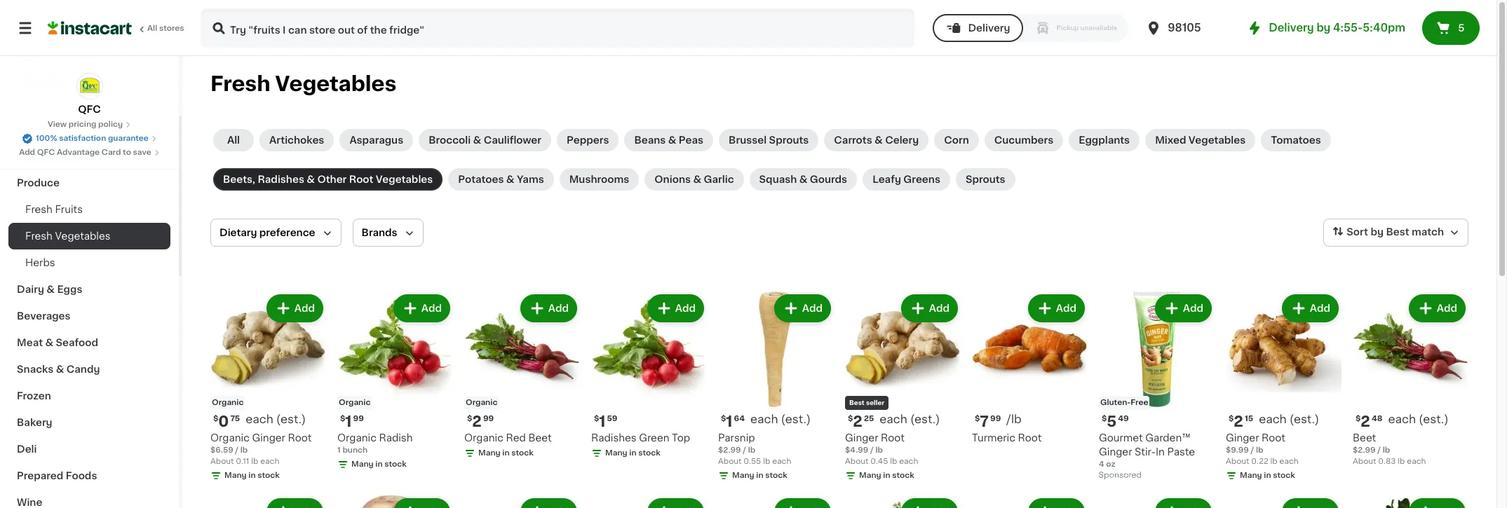 Task type: locate. For each thing, give the bounding box(es) containing it.
1 vertical spatial all
[[227, 135, 240, 145]]

9 $ from the left
[[1229, 415, 1234, 423]]

0 horizontal spatial 5
[[1107, 415, 1117, 429]]

$ up organic red beet
[[467, 415, 472, 423]]

0 horizontal spatial delivery
[[969, 23, 1011, 33]]

delivery by 4:55-5:40pm
[[1269, 22, 1406, 33]]

add qfc advantage card to save link
[[19, 147, 160, 159]]

1 horizontal spatial delivery
[[1269, 22, 1315, 33]]

add qfc advantage card to save
[[19, 149, 151, 156]]

many down 0.45
[[859, 472, 882, 480]]

add for 1st add button from right
[[1437, 304, 1458, 314]]

& for onions & garlic
[[693, 175, 702, 185]]

99 inside $ 7 99
[[991, 415, 1001, 423]]

$2.99
[[718, 447, 741, 455], [1353, 447, 1376, 455]]

produce link
[[8, 170, 170, 196]]

0 horizontal spatial beet
[[529, 434, 552, 443]]

each (est.) for $9.99
[[1259, 414, 1320, 425]]

artichokes link
[[260, 129, 334, 152]]

(est.) up ginger root $9.99 / lb about 0.22 lb each
[[1290, 414, 1320, 425]]

1 vertical spatial qfc
[[37, 149, 55, 156]]

deli link
[[8, 436, 170, 463]]

0 vertical spatial radishes
[[258, 175, 304, 185]]

about down $4.99
[[845, 458, 869, 466]]

$ inside $ 2 99
[[467, 415, 472, 423]]

each (est.) inside $1.64 each (estimated) element
[[751, 414, 811, 425]]

dietary preference button
[[210, 219, 341, 247]]

3 $ from the left
[[467, 415, 472, 423]]

3 / from the left
[[871, 447, 874, 455]]

beans & peas
[[635, 135, 704, 145]]

/ inside beet $2.99 / lb about 0.83 lb each
[[1378, 447, 1381, 455]]

2 left the 48
[[1361, 415, 1371, 429]]

each right 25 at the bottom of page
[[880, 414, 908, 425]]

dairy & eggs link
[[8, 276, 170, 303]]

each inside parsnip $2.99 / lb about 0.55 lb each
[[773, 458, 792, 466]]

& for beans & peas
[[668, 135, 677, 145]]

frozen link
[[8, 383, 170, 410]]

$0.75 each (estimated) element
[[210, 413, 326, 431]]

$2.99 down parsnip
[[718, 447, 741, 455]]

0 vertical spatial qfc
[[78, 105, 101, 114]]

brands
[[362, 228, 398, 238]]

& inside 'link'
[[668, 135, 677, 145]]

about left '0.55'
[[718, 458, 742, 466]]

$ inside the $ 2 48 each (est.)
[[1356, 415, 1361, 423]]

2 about from the left
[[718, 458, 742, 466]]

0 horizontal spatial 99
[[353, 415, 364, 423]]

$2.99 for parsnip
[[718, 447, 741, 455]]

beans & peas link
[[625, 129, 714, 152]]

& left yams
[[506, 175, 515, 185]]

organic down $ 2 99
[[464, 434, 504, 443]]

about
[[210, 458, 234, 466], [718, 458, 742, 466], [845, 458, 869, 466], [1226, 458, 1250, 466], [1353, 458, 1377, 466]]

beet inside beet $2.99 / lb about 0.83 lb each
[[1353, 434, 1377, 443]]

None search field
[[201, 8, 915, 48]]

2 99 from the left
[[483, 415, 494, 423]]

0 horizontal spatial all
[[147, 25, 157, 32]]

4 about from the left
[[1226, 458, 1250, 466]]

1 vertical spatial fresh
[[25, 205, 53, 215]]

product group containing 0
[[210, 292, 326, 485]]

/ inside ginger root $9.99 / lb about 0.22 lb each
[[1251, 447, 1255, 455]]

1 beet from the left
[[529, 434, 552, 443]]

& for broccoli & cauliflower
[[473, 135, 482, 145]]

1
[[345, 415, 352, 429], [599, 415, 606, 429], [726, 415, 733, 429], [337, 447, 341, 455]]

tomatoes link
[[1262, 129, 1332, 152]]

$ inside $ 7 99
[[975, 415, 980, 423]]

& for dairy & eggs
[[47, 285, 55, 295]]

2 $2.99 from the left
[[1353, 447, 1376, 455]]

satisfaction
[[59, 135, 106, 142]]

/ inside organic ginger root $6.59 / lb about 0.11 lb each
[[235, 447, 239, 455]]

99 for 2
[[483, 415, 494, 423]]

15
[[1245, 415, 1254, 423]]

each (est.) for root
[[246, 414, 306, 425]]

0 horizontal spatial radishes
[[258, 175, 304, 185]]

deli
[[17, 445, 37, 455]]

fresh vegetables down fruits on the left of page
[[25, 232, 111, 241]]

$7.99 per pound element
[[972, 413, 1088, 431]]

0 horizontal spatial best
[[850, 400, 865, 406]]

root down $2.15 each (estimated) element
[[1262, 434, 1286, 443]]

each inside the $ 2 48 each (est.)
[[1389, 414, 1417, 425]]

each inside beet $2.99 / lb about 0.83 lb each
[[1408, 458, 1427, 466]]

2 for $ 2 25
[[853, 415, 863, 429]]

produce
[[17, 178, 60, 188]]

$ left the "59"
[[594, 415, 599, 423]]

& left peas
[[668, 135, 677, 145]]

1 horizontal spatial sprouts
[[966, 175, 1006, 185]]

$ inside $ 0 75
[[213, 415, 218, 423]]

vegetables
[[275, 74, 397, 94], [1189, 135, 1246, 145], [376, 175, 433, 185], [55, 232, 111, 241]]

2 / from the left
[[743, 447, 747, 455]]

/ inside parsnip $2.99 / lb about 0.55 lb each
[[743, 447, 747, 455]]

fresh for produce
[[25, 205, 53, 215]]

7 $ from the left
[[975, 415, 980, 423]]

each right "0.83"
[[1408, 458, 1427, 466]]

$ for $ 7 99
[[975, 415, 980, 423]]

3 about from the left
[[845, 458, 869, 466]]

5 (est.) from the left
[[1419, 414, 1449, 425]]

1 horizontal spatial best
[[1387, 227, 1410, 237]]

4 2 from the left
[[1361, 415, 1371, 429]]

(est.) up parsnip $2.99 / lb about 0.55 lb each
[[781, 414, 811, 425]]

stir-
[[1135, 448, 1156, 457]]

add button
[[268, 296, 322, 321], [395, 296, 449, 321], [522, 296, 576, 321], [649, 296, 703, 321], [776, 296, 830, 321], [903, 296, 957, 321], [1030, 296, 1084, 321], [1157, 296, 1211, 321], [1284, 296, 1338, 321], [1411, 296, 1465, 321]]

ginger inside organic ginger root $6.59 / lb about 0.11 lb each
[[252, 434, 285, 443]]

1 horizontal spatial beet
[[1353, 434, 1377, 443]]

5 add button from the left
[[776, 296, 830, 321]]

lb up 0.22
[[1257, 447, 1264, 455]]

root right other
[[349, 175, 374, 185]]

root for ginger root $9.99 / lb about 0.22 lb each
[[1262, 434, 1286, 443]]

beet down the 48
[[1353, 434, 1377, 443]]

$ for $ 0 75
[[213, 415, 218, 423]]

0 vertical spatial fresh vegetables
[[210, 74, 397, 94]]

many
[[478, 450, 501, 457], [605, 450, 628, 457], [352, 461, 374, 469], [225, 472, 247, 480], [732, 472, 755, 480], [859, 472, 882, 480], [1240, 472, 1263, 480]]

2 horizontal spatial 99
[[991, 415, 1001, 423]]

leafy greens
[[873, 175, 941, 185]]

/ up '0.55'
[[743, 447, 747, 455]]

9 add button from the left
[[1284, 296, 1338, 321]]

1 horizontal spatial $2.99
[[1353, 447, 1376, 455]]

6 add button from the left
[[903, 296, 957, 321]]

candy
[[66, 365, 100, 375]]

& left other
[[307, 175, 315, 185]]

1 up bunch
[[345, 415, 352, 429]]

beverages link
[[8, 303, 170, 330]]

herbs
[[25, 258, 55, 268]]

& left celery
[[875, 135, 883, 145]]

root down $2.25 each (estimated) element
[[881, 434, 905, 443]]

4 $ from the left
[[594, 415, 599, 423]]

each (est.) inside $2.15 each (estimated) element
[[1259, 414, 1320, 425]]

fresh inside fresh vegetables link
[[25, 232, 53, 241]]

(est.) for /
[[781, 414, 811, 425]]

(est.)
[[276, 414, 306, 425], [781, 414, 811, 425], [911, 414, 940, 425], [1290, 414, 1320, 425], [1419, 414, 1449, 425]]

8 add button from the left
[[1157, 296, 1211, 321]]

99 inside $ 2 99
[[483, 415, 494, 423]]

(est.) for $9.99
[[1290, 414, 1320, 425]]

organic red beet
[[464, 434, 552, 443]]

& left eggs
[[47, 285, 55, 295]]

peppers
[[567, 135, 609, 145]]

qfc up view pricing policy link
[[78, 105, 101, 114]]

(est.) inside $0.75 each (estimated) element
[[276, 414, 306, 425]]

1 left the "59"
[[599, 415, 606, 429]]

5 $ from the left
[[721, 415, 726, 423]]

sprouts up squash
[[769, 135, 809, 145]]

meat
[[17, 338, 43, 348]]

2 for $ 2 15
[[1234, 415, 1244, 429]]

7 add button from the left
[[1030, 296, 1084, 321]]

fresh up all link
[[210, 74, 271, 94]]

1 (est.) from the left
[[276, 414, 306, 425]]

1 vertical spatial radishes
[[591, 434, 637, 443]]

onions & garlic
[[655, 175, 734, 185]]

2 (est.) from the left
[[781, 414, 811, 425]]

0 horizontal spatial $2.99
[[718, 447, 741, 455]]

/ up 0.45
[[871, 447, 874, 455]]

lb right 0.11
[[251, 458, 258, 466]]

in
[[503, 450, 510, 457], [630, 450, 637, 457], [376, 461, 383, 469], [249, 472, 256, 480], [757, 472, 764, 480], [884, 472, 891, 480], [1265, 472, 1272, 480]]

1 each (est.) from the left
[[246, 414, 306, 425]]

service type group
[[933, 14, 1129, 42]]

root inside ginger root $4.99 / lb about 0.45 lb each
[[881, 434, 905, 443]]

each (est.) inside $0.75 each (estimated) element
[[246, 414, 306, 425]]

lb right '0.55'
[[763, 458, 771, 466]]

1 vertical spatial fresh vegetables
[[25, 232, 111, 241]]

foods
[[66, 471, 97, 481]]

squash
[[760, 175, 797, 185]]

sort
[[1347, 227, 1369, 237]]

Best match Sort by field
[[1324, 219, 1469, 247]]

best seller
[[850, 400, 885, 406]]

2 up organic red beet
[[472, 415, 482, 429]]

each right the 48
[[1389, 414, 1417, 425]]

64
[[734, 415, 745, 423]]

in down '0.55'
[[757, 472, 764, 480]]

1 horizontal spatial 5
[[1459, 23, 1465, 33]]

$2.99 for beet
[[1353, 447, 1376, 455]]

$2.99 inside beet $2.99 / lb about 0.83 lb each
[[1353, 447, 1376, 455]]

$ inside $ 1 64
[[721, 415, 726, 423]]

0 horizontal spatial fresh vegetables
[[25, 232, 111, 241]]

each (est.) inside $2.25 each (estimated) element
[[880, 414, 940, 425]]

each (est.) right "15"
[[1259, 414, 1320, 425]]

leafy greens link
[[863, 168, 951, 191]]

add
[[19, 149, 35, 156], [295, 304, 315, 314], [422, 304, 442, 314], [548, 304, 569, 314], [675, 304, 696, 314], [802, 304, 823, 314], [929, 304, 950, 314], [1056, 304, 1077, 314], [1183, 304, 1204, 314], [1310, 304, 1331, 314], [1437, 304, 1458, 314]]

parsnip
[[718, 434, 755, 443]]

broccoli
[[429, 135, 471, 145]]

many down organic red beet
[[478, 450, 501, 457]]

organic inside organic ginger root $6.59 / lb about 0.11 lb each
[[210, 434, 250, 443]]

lb up "0.83"
[[1383, 447, 1391, 455]]

parsnip $2.99 / lb about 0.55 lb each
[[718, 434, 792, 466]]

0 vertical spatial 5
[[1459, 23, 1465, 33]]

$ for $ 1 99
[[340, 415, 345, 423]]

2 vertical spatial fresh
[[25, 232, 53, 241]]

fresh vegetables inside fresh vegetables link
[[25, 232, 111, 241]]

root for turmeric root
[[1018, 434, 1042, 443]]

brussel sprouts link
[[719, 129, 819, 152]]

cauliflower
[[484, 135, 542, 145]]

2 for $ 2 48 each (est.)
[[1361, 415, 1371, 429]]

root
[[349, 175, 374, 185], [288, 434, 312, 443], [881, 434, 905, 443], [1018, 434, 1042, 443], [1262, 434, 1286, 443]]

2 each (est.) from the left
[[751, 414, 811, 425]]

fresh down produce
[[25, 205, 53, 215]]

product group
[[210, 292, 326, 485], [337, 292, 453, 474], [464, 292, 580, 462], [591, 292, 707, 462], [718, 292, 834, 485], [845, 292, 961, 485], [972, 292, 1088, 446], [1099, 292, 1215, 483], [1226, 292, 1342, 485], [1353, 292, 1469, 468], [210, 496, 326, 509], [337, 496, 453, 509], [464, 496, 580, 509], [591, 496, 707, 509], [718, 496, 834, 509], [845, 496, 961, 509], [972, 496, 1088, 509], [1099, 496, 1215, 509], [1226, 496, 1342, 509], [1353, 496, 1469, 509]]

(est.) up organic ginger root $6.59 / lb about 0.11 lb each
[[276, 414, 306, 425]]

/ up 0.11
[[235, 447, 239, 455]]

3 2 from the left
[[1234, 415, 1244, 429]]

each (est.) down seller
[[880, 414, 940, 425]]

0 vertical spatial all
[[147, 25, 157, 32]]

in down 0.22
[[1265, 472, 1272, 480]]

/ up "0.83"
[[1378, 447, 1381, 455]]

many in stock
[[478, 450, 534, 457], [605, 450, 661, 457], [352, 461, 407, 469], [225, 472, 280, 480], [732, 472, 788, 480], [859, 472, 915, 480], [1240, 472, 1296, 480]]

0 horizontal spatial sprouts
[[769, 135, 809, 145]]

in down 0.11
[[249, 472, 256, 480]]

0 vertical spatial best
[[1387, 227, 1410, 237]]

(est.) inside $1.64 each (estimated) element
[[781, 414, 811, 425]]

vegetables up herbs link
[[55, 232, 111, 241]]

4 (est.) from the left
[[1290, 414, 1320, 425]]

4 / from the left
[[1251, 447, 1255, 455]]

fresh vegetables
[[210, 74, 397, 94], [25, 232, 111, 241]]

each (est.) up organic ginger root $6.59 / lb about 0.11 lb each
[[246, 414, 306, 425]]

3 each (est.) from the left
[[880, 414, 940, 425]]

by inside "delivery by 4:55-5:40pm" link
[[1317, 22, 1331, 33]]

2 2 from the left
[[853, 415, 863, 429]]

1 99 from the left
[[353, 415, 364, 423]]

ginger inside gourmet garden™ ginger stir-in paste 4 oz
[[1099, 448, 1133, 457]]

free
[[1131, 399, 1149, 407]]

sort by
[[1347, 227, 1384, 237]]

0 horizontal spatial qfc
[[37, 149, 55, 156]]

1 $ from the left
[[213, 415, 218, 423]]

1 horizontal spatial by
[[1371, 227, 1384, 237]]

& left candy
[[56, 365, 64, 375]]

$ for $ 2 99
[[467, 415, 472, 423]]

radishes
[[258, 175, 304, 185], [591, 434, 637, 443]]

root for ginger root $4.99 / lb about 0.45 lb each
[[881, 434, 905, 443]]

$ inside the $ 2 25
[[848, 415, 853, 423]]

radish
[[379, 434, 413, 443]]

$ inside '$ 1 59'
[[594, 415, 599, 423]]

1 horizontal spatial radishes
[[591, 434, 637, 443]]

qfc down 100% at the top of page
[[37, 149, 55, 156]]

beet
[[529, 434, 552, 443], [1353, 434, 1377, 443]]

$2.15 each (estimated) element
[[1226, 413, 1342, 431]]

$ 1 59
[[594, 415, 618, 429]]

garden™
[[1146, 434, 1191, 443]]

99 inside $ 1 99
[[353, 415, 364, 423]]

$ inside $ 5 49
[[1102, 415, 1107, 423]]

3 (est.) from the left
[[911, 414, 940, 425]]

1 vertical spatial by
[[1371, 227, 1384, 237]]

(est.) up ginger root $4.99 / lb about 0.45 lb each
[[911, 414, 940, 425]]

99 up organic red beet
[[483, 415, 494, 423]]

ginger down $0.75 each (estimated) element on the left
[[252, 434, 285, 443]]

99 up organic radish 1 bunch
[[353, 415, 364, 423]]

root down the $7.99 per pound "element"
[[1018, 434, 1042, 443]]

in down organic red beet
[[503, 450, 510, 457]]

ginger root $9.99 / lb about 0.22 lb each
[[1226, 434, 1299, 466]]

1 / from the left
[[235, 447, 239, 455]]

1 2 from the left
[[472, 415, 482, 429]]

stock down ginger root $4.99 / lb about 0.45 lb each
[[893, 472, 915, 480]]

& right meat
[[45, 338, 53, 348]]

$ up turmeric on the right
[[975, 415, 980, 423]]

oz
[[1107, 461, 1116, 469]]

each right "15"
[[1259, 414, 1287, 425]]

by left 4:55-
[[1317, 22, 1331, 33]]

radishes down '$ 1 59'
[[591, 434, 637, 443]]

each (est.) up parsnip $2.99 / lb about 0.55 lb each
[[751, 414, 811, 425]]

onions
[[655, 175, 691, 185]]

each (est.) for /
[[751, 414, 811, 425]]

tomatoes
[[1272, 135, 1322, 145]]

& left gourds
[[800, 175, 808, 185]]

5 about from the left
[[1353, 458, 1377, 466]]

$ for $ 2 15
[[1229, 415, 1234, 423]]

again
[[71, 47, 99, 57]]

ginger up $9.99
[[1226, 434, 1260, 443]]

asparagus link
[[340, 129, 413, 152]]

add for 5th add button from left
[[802, 304, 823, 314]]

organic inside organic radish 1 bunch
[[337, 434, 377, 443]]

99 right 7
[[991, 415, 1001, 423]]

10 add button from the left
[[1411, 296, 1465, 321]]

2 left "15"
[[1234, 415, 1244, 429]]

qfc link
[[76, 73, 103, 116]]

delivery inside button
[[969, 23, 1011, 33]]

$ 5 49
[[1102, 415, 1129, 429]]

(est.) for $4.99
[[911, 414, 940, 425]]

peas
[[679, 135, 704, 145]]

5
[[1459, 23, 1465, 33], [1107, 415, 1117, 429]]

8 $ from the left
[[1102, 415, 1107, 423]]

lists link
[[8, 66, 170, 94]]

$ up bunch
[[340, 415, 345, 423]]

1 $2.99 from the left
[[718, 447, 741, 455]]

10 $ from the left
[[1356, 415, 1361, 423]]

$ inside "$ 2 15"
[[1229, 415, 1234, 423]]

best match
[[1387, 227, 1445, 237]]

$ left the 48
[[1356, 415, 1361, 423]]

$2.99 inside parsnip $2.99 / lb about 0.55 lb each
[[718, 447, 741, 455]]

$ left "15"
[[1229, 415, 1234, 423]]

beet right red
[[529, 434, 552, 443]]

$ 1 99
[[340, 415, 364, 429]]

&
[[473, 135, 482, 145], [668, 135, 677, 145], [875, 135, 883, 145], [307, 175, 315, 185], [506, 175, 515, 185], [693, 175, 702, 185], [800, 175, 808, 185], [47, 285, 55, 295], [45, 338, 53, 348], [56, 365, 64, 375]]

0 vertical spatial by
[[1317, 22, 1331, 33]]

by inside best match sort by field
[[1371, 227, 1384, 237]]

2 inside the $ 2 48 each (est.)
[[1361, 415, 1371, 429]]

(est.) inside $2.15 each (estimated) element
[[1290, 414, 1320, 425]]

2 $ from the left
[[340, 415, 345, 423]]

gourmet garden™ ginger stir-in paste 4 oz
[[1099, 434, 1196, 469]]

1 vertical spatial 5
[[1107, 415, 1117, 429]]

prepared foods
[[17, 471, 97, 481]]

ginger up oz
[[1099, 448, 1133, 457]]

best inside best match sort by field
[[1387, 227, 1410, 237]]

$ inside $ 1 99
[[340, 415, 345, 423]]

75
[[230, 415, 240, 423]]

ginger up $4.99
[[845, 434, 879, 443]]

0 horizontal spatial by
[[1317, 22, 1331, 33]]

each inside organic ginger root $6.59 / lb about 0.11 lb each
[[260, 458, 279, 466]]

save
[[133, 149, 151, 156]]

2 beet from the left
[[1353, 434, 1377, 443]]

1 horizontal spatial all
[[227, 135, 240, 145]]

wine link
[[8, 490, 170, 509]]

2 left 25 at the bottom of page
[[853, 415, 863, 429]]

(est.) up beet $2.99 / lb about 0.83 lb each
[[1419, 414, 1449, 425]]

eggplants link
[[1069, 129, 1140, 152]]

squash & gourds link
[[750, 168, 857, 191]]

(est.) inside the $ 2 48 each (est.)
[[1419, 414, 1449, 425]]

wine
[[17, 498, 42, 508]]

1 vertical spatial sprouts
[[966, 175, 1006, 185]]

fresh inside fresh fruits link
[[25, 205, 53, 215]]

1 for $ 1 59
[[599, 415, 606, 429]]

root inside ginger root $9.99 / lb about 0.22 lb each
[[1262, 434, 1286, 443]]

1 horizontal spatial qfc
[[78, 105, 101, 114]]

sponsored badge image
[[1099, 472, 1142, 480]]

5 / from the left
[[1378, 447, 1381, 455]]

radishes right 'beets,'
[[258, 175, 304, 185]]

1 vertical spatial best
[[850, 400, 865, 406]]

& left garlic
[[693, 175, 702, 185]]

best left match
[[1387, 227, 1410, 237]]

100% satisfaction guarantee
[[36, 135, 149, 142]]

25
[[864, 415, 874, 423]]

about left "0.83"
[[1353, 458, 1377, 466]]

$2.25 each (estimated) element
[[845, 413, 961, 431]]

add for seventh add button from right
[[675, 304, 696, 314]]

all stores
[[147, 25, 184, 32]]

best for best match
[[1387, 227, 1410, 237]]

1 about from the left
[[210, 458, 234, 466]]

(est.) inside $2.25 each (estimated) element
[[911, 414, 940, 425]]

root down $0.75 each (estimated) element on the left
[[288, 434, 312, 443]]

4 each (est.) from the left
[[1259, 414, 1320, 425]]

6 $ from the left
[[848, 415, 853, 423]]

3 99 from the left
[[991, 415, 1001, 423]]

by for sort
[[1371, 227, 1384, 237]]

1 horizontal spatial 99
[[483, 415, 494, 423]]



Task type: describe. For each thing, give the bounding box(es) containing it.
organic up $ 2 99
[[466, 399, 498, 407]]

preference
[[259, 228, 315, 238]]

0.22
[[1252, 458, 1269, 466]]

in down radishes   green top
[[630, 450, 637, 457]]

all stores link
[[48, 8, 185, 48]]

about inside organic ginger root $6.59 / lb about 0.11 lb each
[[210, 458, 234, 466]]

each inside ginger root $9.99 / lb about 0.22 lb each
[[1280, 458, 1299, 466]]

gluten-free
[[1101, 399, 1149, 407]]

about inside beet $2.99 / lb about 0.83 lb each
[[1353, 458, 1377, 466]]

$ 2 99
[[467, 415, 494, 429]]

bunch
[[343, 447, 368, 455]]

stock down radish
[[385, 461, 407, 469]]

add for 8th add button from right
[[548, 304, 569, 314]]

3 add button from the left
[[522, 296, 576, 321]]

fresh fruits
[[25, 205, 83, 215]]

seller
[[866, 400, 885, 406]]

2 add button from the left
[[395, 296, 449, 321]]

Search field
[[202, 10, 914, 46]]

stock down ginger root $9.99 / lb about 0.22 lb each
[[1274, 472, 1296, 480]]

buy it again
[[39, 47, 99, 57]]

delivery by 4:55-5:40pm link
[[1247, 20, 1406, 36]]

herbs link
[[8, 250, 170, 276]]

red
[[506, 434, 526, 443]]

peppers link
[[557, 129, 619, 152]]

mixed vegetables
[[1156, 135, 1246, 145]]

mixed
[[1156, 135, 1187, 145]]

best for best seller
[[850, 400, 865, 406]]

5 inside button
[[1459, 23, 1465, 33]]

carrots
[[834, 135, 873, 145]]

other
[[317, 175, 347, 185]]

many down 0.22
[[1240, 472, 1263, 480]]

product group containing 7
[[972, 292, 1088, 446]]

lb right 0.45
[[890, 458, 898, 466]]

$6.59
[[210, 447, 233, 455]]

in
[[1156, 448, 1165, 457]]

brussel
[[729, 135, 767, 145]]

organic radish 1 bunch
[[337, 434, 413, 455]]

many in stock down organic radish 1 bunch
[[352, 461, 407, 469]]

7
[[980, 415, 989, 429]]

about inside ginger root $4.99 / lb about 0.45 lb each
[[845, 458, 869, 466]]

fresh for fresh fruits
[[25, 232, 53, 241]]

lb up 0.11
[[240, 447, 248, 455]]

about inside parsnip $2.99 / lb about 0.55 lb each
[[718, 458, 742, 466]]

$ 2 15
[[1229, 415, 1254, 429]]

(est.) for root
[[276, 414, 306, 425]]

meat & seafood
[[17, 338, 98, 348]]

add for 3rd add button from the right
[[1183, 304, 1204, 314]]

bakery
[[17, 418, 52, 428]]

vegetables down asparagus link
[[376, 175, 433, 185]]

98105 button
[[1146, 8, 1230, 48]]

stock down green
[[639, 450, 661, 457]]

many down bunch
[[352, 461, 374, 469]]

all link
[[213, 129, 254, 152]]

in down organic radish 1 bunch
[[376, 461, 383, 469]]

instacart logo image
[[48, 20, 132, 36]]

& for potatoes & yams
[[506, 175, 515, 185]]

greens
[[904, 175, 941, 185]]

carrots & celery
[[834, 135, 919, 145]]

$2.48 each (estimated) element
[[1353, 413, 1469, 431]]

many down radishes   green top
[[605, 450, 628, 457]]

& for snacks & candy
[[56, 365, 64, 375]]

many in stock down '0.55'
[[732, 472, 788, 480]]

all for all
[[227, 135, 240, 145]]

vegetables right mixed
[[1189, 135, 1246, 145]]

dietary preference
[[220, 228, 315, 238]]

many in stock down 0.22
[[1240, 472, 1296, 480]]

by for delivery
[[1317, 22, 1331, 33]]

0.11
[[236, 458, 249, 466]]

gourds
[[810, 175, 848, 185]]

potatoes & yams link
[[449, 168, 554, 191]]

onions & garlic link
[[645, 168, 744, 191]]

qfc logo image
[[76, 73, 103, 100]]

$ 7 99
[[975, 415, 1001, 429]]

product group containing 5
[[1099, 292, 1215, 483]]

& for carrots & celery
[[875, 135, 883, 145]]

sprouts inside "link"
[[966, 175, 1006, 185]]

celery
[[886, 135, 919, 145]]

organic ginger root $6.59 / lb about 0.11 lb each
[[210, 434, 312, 466]]

1 for $ 1 99
[[345, 415, 352, 429]]

0 vertical spatial fresh
[[210, 74, 271, 94]]

100% satisfaction guarantee button
[[22, 130, 157, 145]]

$ for $ 2 48 each (est.)
[[1356, 415, 1361, 423]]

paste
[[1168, 448, 1196, 457]]

& for squash & gourds
[[800, 175, 808, 185]]

lb up '0.55'
[[748, 447, 756, 455]]

organic up 75
[[212, 399, 244, 407]]

$ for $ 1 64
[[721, 415, 726, 423]]

0.45
[[871, 458, 889, 466]]

lb right 0.22
[[1271, 458, 1278, 466]]

dairy
[[17, 285, 44, 295]]

/ inside ginger root $4.99 / lb about 0.45 lb each
[[871, 447, 874, 455]]

ginger inside ginger root $9.99 / lb about 0.22 lb each
[[1226, 434, 1260, 443]]

fresh vegetables link
[[8, 223, 170, 250]]

99 for 1
[[353, 415, 364, 423]]

add for 6th add button from left
[[929, 304, 950, 314]]

organic up $ 1 99
[[339, 399, 371, 407]]

many in stock down radishes   green top
[[605, 450, 661, 457]]

add for ninth add button from the right
[[422, 304, 442, 314]]

add for first add button from the left
[[295, 304, 315, 314]]

beans
[[635, 135, 666, 145]]

5 button
[[1423, 11, 1480, 45]]

$ for $ 1 59
[[594, 415, 599, 423]]

lists
[[39, 75, 63, 85]]

dietary
[[220, 228, 257, 238]]

many in stock down organic red beet
[[478, 450, 534, 457]]

brussel sprouts
[[729, 135, 809, 145]]

artichokes
[[269, 135, 324, 145]]

ginger inside ginger root $4.99 / lb about 0.45 lb each
[[845, 434, 879, 443]]

beets, radishes & other root vegetables
[[223, 175, 433, 185]]

48
[[1372, 415, 1383, 423]]

$9.99
[[1226, 447, 1249, 455]]

thanksgiving link
[[8, 143, 170, 170]]

delivery for delivery by 4:55-5:40pm
[[1269, 22, 1315, 33]]

4 add button from the left
[[649, 296, 703, 321]]

buy
[[39, 47, 59, 57]]

2 for $ 2 99
[[472, 415, 482, 429]]

$ for $ 5 49
[[1102, 415, 1107, 423]]

fresh fruits link
[[8, 196, 170, 223]]

0 vertical spatial sprouts
[[769, 135, 809, 145]]

broccoli & cauliflower
[[429, 135, 542, 145]]

49
[[1119, 415, 1129, 423]]

seafood
[[56, 338, 98, 348]]

recipes link
[[8, 116, 170, 143]]

many in stock down 0.11
[[225, 472, 280, 480]]

each right '64'
[[751, 414, 778, 425]]

0
[[218, 415, 229, 429]]

$ 0 75
[[213, 415, 240, 429]]

each (est.) for $4.99
[[880, 414, 940, 425]]

1 for $ 1 64
[[726, 415, 733, 429]]

asparagus
[[350, 135, 404, 145]]

add for second add button from the right
[[1310, 304, 1331, 314]]

5 inside product group
[[1107, 415, 1117, 429]]

98105
[[1168, 22, 1202, 33]]

many down '0.55'
[[732, 472, 755, 480]]

each right 75
[[246, 414, 273, 425]]

view pricing policy link
[[48, 119, 131, 130]]

meat & seafood link
[[8, 330, 170, 356]]

root inside organic ginger root $6.59 / lb about 0.11 lb each
[[288, 434, 312, 443]]

stock down red
[[512, 450, 534, 457]]

green
[[639, 434, 670, 443]]

all for all stores
[[147, 25, 157, 32]]

beets, radishes & other root vegetables link
[[213, 168, 443, 191]]

beverages
[[17, 312, 71, 321]]

dairy & eggs
[[17, 285, 82, 295]]

many down 0.11
[[225, 472, 247, 480]]

$1.64 each (estimated) element
[[718, 413, 834, 431]]

vegetables up the artichokes link at the top left
[[275, 74, 397, 94]]

eggplants
[[1079, 135, 1130, 145]]

each inside ginger root $4.99 / lb about 0.45 lb each
[[900, 458, 919, 466]]

brands button
[[353, 219, 423, 247]]

stock down parsnip $2.99 / lb about 0.55 lb each
[[766, 472, 788, 480]]

$ 2 48 each (est.)
[[1356, 414, 1449, 429]]

$ for $ 2 25
[[848, 415, 853, 423]]

delivery for delivery
[[969, 23, 1011, 33]]

0.55
[[744, 458, 761, 466]]

$ 1 64
[[721, 415, 745, 429]]

mushrooms link
[[560, 168, 639, 191]]

add for 7th add button from left
[[1056, 304, 1077, 314]]

in down 0.45
[[884, 472, 891, 480]]

lb up 0.45
[[876, 447, 883, 455]]

view
[[48, 121, 67, 128]]

carrots & celery link
[[825, 129, 929, 152]]

policy
[[98, 121, 123, 128]]

many in stock down 0.45
[[859, 472, 915, 480]]

potatoes
[[458, 175, 504, 185]]

about inside ginger root $9.99 / lb about 0.22 lb each
[[1226, 458, 1250, 466]]

view pricing policy
[[48, 121, 123, 128]]

stock down organic ginger root $6.59 / lb about 0.11 lb each
[[258, 472, 280, 480]]

1 add button from the left
[[268, 296, 322, 321]]

99 for 7
[[991, 415, 1001, 423]]

$4.99
[[845, 447, 869, 455]]

1 horizontal spatial fresh vegetables
[[210, 74, 397, 94]]

4:55-
[[1334, 22, 1363, 33]]

lb right "0.83"
[[1398, 458, 1406, 466]]

1 inside organic radish 1 bunch
[[337, 447, 341, 455]]

& for meat & seafood
[[45, 338, 53, 348]]

buy it again link
[[8, 38, 170, 66]]

thanksgiving
[[17, 152, 84, 161]]



Task type: vqa. For each thing, say whether or not it's contained in the screenshot.
$ 36 99
no



